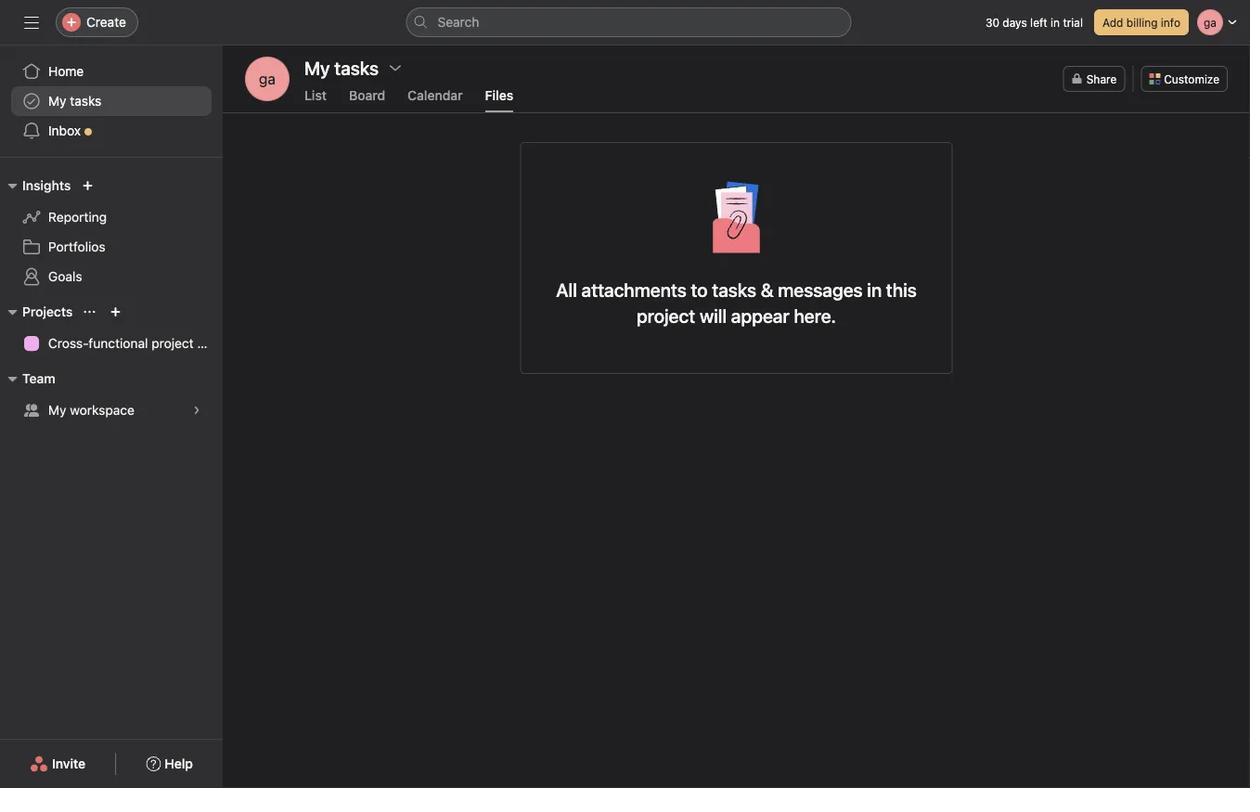 Task type: locate. For each thing, give the bounding box(es) containing it.
this
[[886, 279, 917, 300]]

my inside teams element
[[48, 402, 66, 418]]

insights element
[[0, 169, 223, 295]]

ga
[[259, 70, 276, 88]]

add billing info
[[1103, 16, 1181, 29]]

portfolios link
[[11, 232, 212, 262]]

project
[[637, 305, 696, 326], [152, 336, 194, 351]]

goals
[[48, 269, 82, 284]]

workspace
[[70, 402, 135, 418]]

in inside all attachments to tasks & messages in this project will appear here.
[[867, 279, 882, 300]]

1 horizontal spatial tasks
[[712, 279, 757, 300]]

see details, my workspace image
[[191, 405, 202, 416]]

my tasks link
[[11, 86, 212, 116]]

my
[[48, 93, 66, 109], [48, 402, 66, 418]]

share button
[[1064, 66, 1126, 92]]

projects
[[22, 304, 73, 319]]

project left plan on the left of the page
[[152, 336, 194, 351]]

project inside all attachments to tasks & messages in this project will appear here.
[[637, 305, 696, 326]]

my up inbox
[[48, 93, 66, 109]]

board link
[[349, 88, 385, 112]]

0 vertical spatial project
[[637, 305, 696, 326]]

0 horizontal spatial in
[[867, 279, 882, 300]]

customize button
[[1141, 66, 1228, 92]]

new project or portfolio image
[[110, 306, 121, 318]]

insights
[[22, 178, 71, 193]]

my inside global element
[[48, 93, 66, 109]]

goals link
[[11, 262, 212, 292]]

0 vertical spatial tasks
[[70, 93, 102, 109]]

in
[[1051, 16, 1060, 29], [867, 279, 882, 300]]

1 horizontal spatial project
[[637, 305, 696, 326]]

help button
[[134, 747, 205, 781]]

reporting link
[[11, 202, 212, 232]]

cross-functional project plan link
[[11, 329, 223, 358]]

tasks left &
[[712, 279, 757, 300]]

invite button
[[18, 747, 98, 781]]

insights button
[[0, 175, 71, 197]]

2 my from the top
[[48, 402, 66, 418]]

team
[[22, 371, 55, 386]]

teams element
[[0, 362, 223, 429]]

projects element
[[0, 295, 223, 362]]

all attachments to tasks & messages in this project will appear here.
[[556, 279, 917, 326]]

plan
[[197, 336, 223, 351]]

1 vertical spatial tasks
[[712, 279, 757, 300]]

project down 'attachments'
[[637, 305, 696, 326]]

in left this
[[867, 279, 882, 300]]

1 vertical spatial my
[[48, 402, 66, 418]]

&
[[761, 279, 774, 300]]

0 vertical spatial in
[[1051, 16, 1060, 29]]

cross-functional project plan
[[48, 336, 223, 351]]

show options image
[[388, 60, 403, 75]]

customize
[[1165, 72, 1220, 85]]

inbox
[[48, 123, 81, 138]]

files link
[[485, 88, 514, 112]]

my down team
[[48, 402, 66, 418]]

inbox link
[[11, 116, 212, 146]]

trial
[[1063, 16, 1083, 29]]

search
[[438, 14, 479, 30]]

my workspace link
[[11, 396, 212, 425]]

help
[[165, 756, 193, 772]]

1 my from the top
[[48, 93, 66, 109]]

0 horizontal spatial tasks
[[70, 93, 102, 109]]

tasks
[[70, 93, 102, 109], [712, 279, 757, 300]]

1 horizontal spatial in
[[1051, 16, 1060, 29]]

tasks down home
[[70, 93, 102, 109]]

in right left at right top
[[1051, 16, 1060, 29]]

calendar
[[408, 88, 463, 103]]

0 horizontal spatial project
[[152, 336, 194, 351]]

team button
[[0, 368, 55, 390]]

projects button
[[0, 301, 73, 323]]

home link
[[11, 57, 212, 86]]

my tasks
[[305, 57, 379, 78]]

1 vertical spatial in
[[867, 279, 882, 300]]

0 vertical spatial my
[[48, 93, 66, 109]]

1 vertical spatial project
[[152, 336, 194, 351]]

create
[[86, 14, 126, 30]]

all
[[556, 279, 577, 300]]



Task type: describe. For each thing, give the bounding box(es) containing it.
portfolios
[[48, 239, 106, 254]]

search list box
[[406, 7, 852, 37]]

ga button
[[245, 57, 290, 101]]

hide sidebar image
[[24, 15, 39, 30]]

board
[[349, 88, 385, 103]]

list
[[305, 88, 327, 103]]

add billing info button
[[1095, 9, 1189, 35]]

to
[[691, 279, 708, 300]]

share
[[1087, 72, 1117, 85]]

my tasks
[[48, 93, 102, 109]]

days
[[1003, 16, 1028, 29]]

add
[[1103, 16, 1124, 29]]

home
[[48, 64, 84, 79]]

new image
[[82, 180, 93, 191]]

left
[[1031, 16, 1048, 29]]

functional
[[89, 336, 148, 351]]

reporting
[[48, 209, 107, 225]]

will
[[700, 305, 727, 326]]

info
[[1161, 16, 1181, 29]]

create button
[[56, 7, 138, 37]]

show options, current sort, top image
[[84, 306, 95, 318]]

my for my tasks
[[48, 93, 66, 109]]

calendar link
[[408, 88, 463, 112]]

files
[[485, 88, 514, 103]]

search button
[[406, 7, 852, 37]]

attachments
[[582, 279, 687, 300]]

30 days left in trial
[[986, 16, 1083, 29]]

my for my workspace
[[48, 402, 66, 418]]

30
[[986, 16, 1000, 29]]

my workspace
[[48, 402, 135, 418]]

global element
[[0, 45, 223, 157]]

cross-
[[48, 336, 89, 351]]

list link
[[305, 88, 327, 112]]

tasks inside all attachments to tasks & messages in this project will appear here.
[[712, 279, 757, 300]]

billing
[[1127, 16, 1158, 29]]

messages
[[778, 279, 863, 300]]

tasks inside global element
[[70, 93, 102, 109]]

appear here.
[[731, 305, 837, 326]]

invite
[[52, 756, 86, 772]]



Task type: vqa. For each thing, say whether or not it's contained in the screenshot.
the bottommost My
yes



